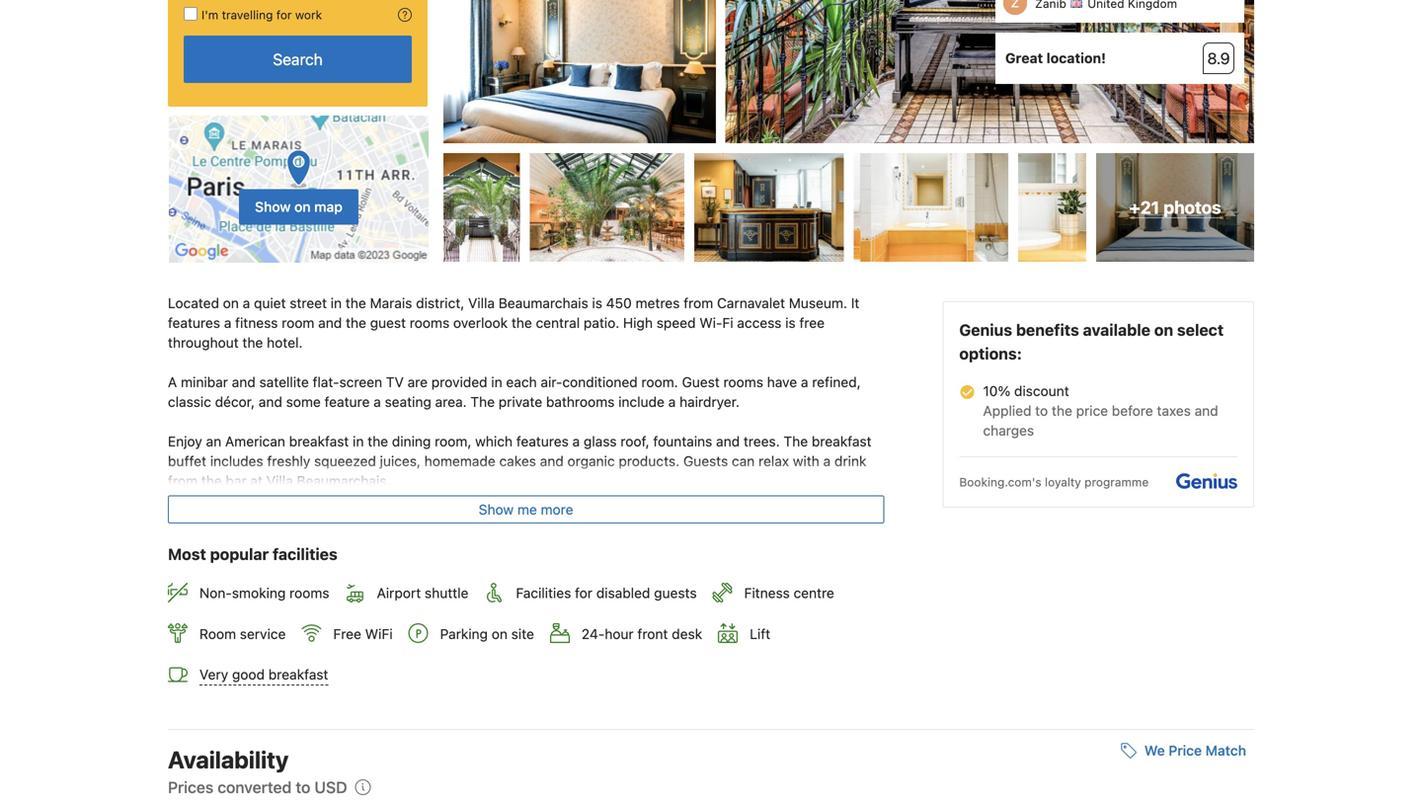 Task type: locate. For each thing, give the bounding box(es) containing it.
church.
[[237, 592, 287, 608]]

1 vertical spatial from
[[168, 473, 198, 489]]

a left glass
[[573, 433, 580, 450]]

1 horizontal spatial shuttle
[[425, 585, 469, 601]]

1 vertical spatial walk
[[522, 592, 550, 608]]

marais
[[370, 295, 412, 311]]

hour left front
[[605, 626, 634, 642]]

to left usd
[[296, 778, 311, 797]]

genius benefits available on select options:
[[960, 321, 1224, 363]]

1 horizontal spatial available
[[1084, 321, 1151, 340]]

roof,
[[621, 433, 650, 450]]

airport
[[377, 585, 421, 601]]

charges
[[984, 423, 1035, 439]]

provided
[[432, 374, 488, 390]]

station
[[292, 572, 337, 588]]

on
[[295, 199, 311, 215], [223, 295, 239, 311], [1155, 321, 1174, 340], [492, 626, 508, 642]]

show
[[255, 199, 291, 215], [479, 502, 514, 518]]

and right garnier
[[786, 572, 809, 588]]

available inside genius benefits available on select options:
[[1084, 321, 1151, 340]]

0 horizontal spatial the
[[471, 394, 495, 410]]

0 vertical spatial show
[[255, 199, 291, 215]]

disabled
[[597, 585, 651, 601]]

0 horizontal spatial 24-
[[582, 626, 605, 642]]

the left marais
[[346, 295, 366, 311]]

1 horizontal spatial access
[[738, 315, 782, 331]]

we price match
[[1145, 743, 1247, 759]]

search section
[[160, 0, 436, 264]]

from down buffet
[[168, 473, 198, 489]]

breakfast right the good
[[269, 667, 328, 683]]

screen
[[339, 374, 383, 390]]

1 vertical spatial access
[[603, 572, 647, 588]]

show left map
[[255, 199, 291, 215]]

at right me
[[570, 512, 583, 529]]

room,
[[435, 433, 472, 450]]

1 horizontal spatial rooms
[[410, 315, 450, 331]]

possible.
[[168, 532, 225, 549]]

popular
[[210, 545, 269, 564]]

room service
[[200, 626, 286, 642]]

at
[[250, 473, 263, 489], [356, 512, 368, 529], [570, 512, 583, 529]]

the down provided
[[471, 394, 495, 410]]

0 horizontal spatial villa
[[267, 473, 293, 489]]

hour left reception. on the bottom of the page
[[634, 512, 663, 529]]

0 horizontal spatial hotel.
[[267, 335, 303, 351]]

0 vertical spatial rooms
[[410, 315, 450, 331]]

district,
[[416, 295, 465, 311]]

0 vertical spatial for
[[276, 8, 292, 22]]

great
[[1006, 50, 1044, 66]]

rooms left des
[[290, 585, 330, 601]]

1 vertical spatial 24-
[[582, 626, 605, 642]]

scored 8.9 element
[[1204, 43, 1235, 74]]

villa up overlook
[[468, 295, 495, 311]]

0 vertical spatial from
[[684, 295, 714, 311]]

2 horizontal spatial from
[[684, 295, 714, 311]]

have
[[768, 374, 798, 390]]

walk
[[428, 572, 457, 588], [522, 592, 550, 608]]

a left fitness
[[224, 315, 232, 331]]

hour
[[634, 512, 663, 529], [605, 626, 634, 642]]

which
[[475, 433, 513, 450]]

0 vertical spatial hour
[[634, 512, 663, 529]]

search
[[273, 50, 323, 69]]

+21
[[1130, 197, 1160, 218]]

0 horizontal spatial walk
[[428, 572, 457, 588]]

to
[[1036, 403, 1049, 419], [651, 572, 664, 588], [296, 778, 311, 797]]

show inside "show me more" link
[[479, 502, 514, 518]]

and up "can"
[[716, 433, 740, 450]]

air-
[[541, 374, 563, 390]]

24-hour front desk
[[582, 626, 703, 642]]

0 horizontal spatial at
[[250, 473, 263, 489]]

is left also
[[806, 512, 816, 529]]

minute up 'vosges'
[[381, 572, 424, 588]]

just
[[421, 592, 444, 608]]

show for show on map
[[255, 199, 291, 215]]

for left work
[[276, 8, 292, 22]]

it
[[852, 295, 860, 311]]

if you select this option, we'll show you popular business travel features like breakfast, wifi and free parking. image
[[398, 8, 412, 22]]

1 vertical spatial hour
[[605, 626, 634, 642]]

breakfast up squeezed
[[289, 433, 349, 450]]

0 vertical spatial to
[[1036, 403, 1049, 419]]

from up wi-
[[684, 295, 714, 311]]

prices
[[168, 778, 214, 797]]

24- down facilities for disabled guests
[[582, 626, 605, 642]]

place
[[291, 592, 326, 608]]

0 horizontal spatial shuttle
[[235, 512, 279, 529]]

in left each
[[491, 374, 503, 390]]

0 horizontal spatial in
[[331, 295, 342, 311]]

central
[[536, 315, 580, 331]]

1 horizontal spatial features
[[517, 433, 569, 450]]

room
[[200, 626, 236, 642]]

1 vertical spatial show
[[479, 502, 514, 518]]

and down street
[[318, 315, 342, 331]]

to down discount
[[1036, 403, 1049, 419]]

rooms down the "district,"
[[410, 315, 450, 331]]

1 vertical spatial available
[[297, 512, 352, 529]]

0 horizontal spatial available
[[297, 512, 352, 529]]

2 horizontal spatial in
[[491, 374, 503, 390]]

airport shuttle
[[377, 585, 469, 601]]

on left site
[[492, 626, 508, 642]]

1 horizontal spatial in
[[353, 433, 364, 450]]

1 horizontal spatial 24-
[[611, 512, 634, 529]]

available
[[1084, 321, 1151, 340], [297, 512, 352, 529]]

1 horizontal spatial minute
[[474, 592, 518, 608]]

0 vertical spatial walk
[[428, 572, 457, 588]]

desk
[[672, 626, 703, 642]]

1 vertical spatial minute
[[474, 592, 518, 608]]

classic
[[168, 394, 211, 410]]

request
[[491, 512, 539, 529]]

2 vertical spatial from
[[554, 592, 584, 608]]

parking
[[440, 626, 488, 642]]

1 horizontal spatial villa
[[468, 295, 495, 311]]

the down discount
[[1052, 403, 1073, 419]]

is left free at the top right
[[786, 315, 796, 331]]

on inside the search section
[[295, 199, 311, 215]]

and right cakes
[[540, 453, 564, 470]]

away,
[[460, 572, 495, 588]]

available inside the located on a quiet street in the marais district, villa beaumarchais is 450 metres from carnavalet museum. it features a fitness room and the guest rooms overlook the central patio. high speed wi-fi access is free throughout the hotel. a minibar and satellite flat-screen tv are provided in each air-conditioned room. guest rooms have a refined, classic décor, and some feature a seating area. the private bathrooms include a hairdryer. enjoy an american breakfast in the dining room, which features a glass roof, fountains and trees. the breakfast buffet includes freshly squeezed juices, homemade cakes and organic products. guests can relax with a drink from the bar at villa beaumarchais. an airport shuttle is available at a surcharge, upon request and at the 24-hour reception. bike rental is also possible. chemin vert metro station is a 3-minute walk away, providing direct access to the opéra garnier and the madeleine church. place des vosges is just a 6-minute walk from the hotel.
[[297, 512, 352, 529]]

applied
[[984, 403, 1032, 419]]

hotel. up 24-hour front desk
[[612, 592, 648, 608]]

on left select
[[1155, 321, 1174, 340]]

guests
[[654, 585, 697, 601]]

in up squeezed
[[353, 433, 364, 450]]

available up facilities at the bottom left
[[297, 512, 352, 529]]

converted
[[218, 778, 292, 797]]

1 vertical spatial for
[[575, 585, 593, 601]]

and up décor,
[[232, 374, 256, 390]]

0 vertical spatial 24-
[[611, 512, 634, 529]]

enjoy
[[168, 433, 202, 450]]

the right "fitness"
[[813, 572, 834, 588]]

1 horizontal spatial from
[[554, 592, 584, 608]]

relax
[[759, 453, 790, 470]]

the up with
[[784, 433, 808, 450]]

includes
[[210, 453, 264, 470]]

24- down 'products.'
[[611, 512, 634, 529]]

features up cakes
[[517, 433, 569, 450]]

area.
[[435, 394, 467, 410]]

in
[[331, 295, 342, 311], [491, 374, 503, 390], [353, 433, 364, 450]]

bar
[[226, 473, 247, 489]]

features down located
[[168, 315, 220, 331]]

0 horizontal spatial features
[[168, 315, 220, 331]]

1 vertical spatial to
[[651, 572, 664, 588]]

0 vertical spatial minute
[[381, 572, 424, 588]]

and right 'taxes'
[[1195, 403, 1219, 419]]

the down beaumarchais
[[512, 315, 532, 331]]

1 horizontal spatial to
[[651, 572, 664, 588]]

villa down freshly
[[267, 473, 293, 489]]

to inside the located on a quiet street in the marais district, villa beaumarchais is 450 metres from carnavalet museum. it features a fitness room and the guest rooms overlook the central patio. high speed wi-fi access is free throughout the hotel. a minibar and satellite flat-screen tv are provided in each air-conditioned room. guest rooms have a refined, classic décor, and some feature a seating area. the private bathrooms include a hairdryer. enjoy an american breakfast in the dining room, which features a glass roof, fountains and trees. the breakfast buffet includes freshly squeezed juices, homemade cakes and organic products. guests can relax with a drink from the bar at villa beaumarchais. an airport shuttle is available at a surcharge, upon request and at the 24-hour reception. bike rental is also possible. chemin vert metro station is a 3-minute walk away, providing direct access to the opéra garnier and the madeleine church. place des vosges is just a 6-minute walk from the hotel.
[[651, 572, 664, 588]]

can
[[732, 453, 755, 470]]

non-smoking rooms
[[200, 585, 330, 601]]

high
[[623, 315, 653, 331]]

hotel.
[[267, 335, 303, 351], [612, 592, 648, 608]]

the left bar
[[201, 473, 222, 489]]

airport
[[189, 512, 231, 529]]

is
[[592, 295, 603, 311], [786, 315, 796, 331], [283, 512, 293, 529], [806, 512, 816, 529], [341, 572, 351, 588], [407, 592, 418, 608]]

loyalty
[[1046, 475, 1082, 489]]

1 vertical spatial shuttle
[[425, 585, 469, 601]]

décor,
[[215, 394, 255, 410]]

on left map
[[295, 199, 311, 215]]

and
[[318, 315, 342, 331], [232, 374, 256, 390], [259, 394, 282, 410], [1195, 403, 1219, 419], [716, 433, 740, 450], [540, 453, 564, 470], [543, 512, 567, 529], [786, 572, 809, 588]]

carnavalet
[[717, 295, 786, 311]]

the down direct
[[587, 592, 608, 608]]

at right bar
[[250, 473, 263, 489]]

from down direct
[[554, 592, 584, 608]]

minute down away,
[[474, 592, 518, 608]]

0 vertical spatial villa
[[468, 295, 495, 311]]

access right direct
[[603, 572, 647, 588]]

i'm
[[202, 8, 219, 22]]

for left disabled at the left bottom of page
[[575, 585, 593, 601]]

shuttle up most popular facilities
[[235, 512, 279, 529]]

to right disabled at the left bottom of page
[[651, 572, 664, 588]]

0 horizontal spatial show
[[255, 199, 291, 215]]

with
[[793, 453, 820, 470]]

to inside the '10% discount applied to the price before taxes and charges'
[[1036, 403, 1049, 419]]

conditioned
[[563, 374, 638, 390]]

2 vertical spatial to
[[296, 778, 311, 797]]

the right more
[[587, 512, 607, 529]]

450
[[606, 295, 632, 311]]

an
[[168, 512, 185, 529]]

2 horizontal spatial rooms
[[724, 374, 764, 390]]

on up fitness
[[223, 295, 239, 311]]

located on a quiet street in the marais district, villa beaumarchais is 450 metres from carnavalet museum. it features a fitness room and the guest rooms overlook the central patio. high speed wi-fi access is free throughout the hotel. a minibar and satellite flat-screen tv are provided in each air-conditioned room. guest rooms have a refined, classic décor, and some feature a seating area. the private bathrooms include a hairdryer. enjoy an american breakfast in the dining room, which features a glass roof, fountains and trees. the breakfast buffet includes freshly squeezed juices, homemade cakes and organic products. guests can relax with a drink from the bar at villa beaumarchais. an airport shuttle is available at a surcharge, upon request and at the 24-hour reception. bike rental is also possible. chemin vert metro station is a 3-minute walk away, providing direct access to the opéra garnier and the madeleine church. place des vosges is just a 6-minute walk from the hotel.
[[168, 295, 876, 608]]

facilities for disabled guests
[[516, 585, 697, 601]]

0 vertical spatial shuttle
[[235, 512, 279, 529]]

shuttle up parking at the left bottom of the page
[[425, 585, 469, 601]]

room
[[282, 315, 315, 331]]

available right benefits
[[1084, 321, 1151, 340]]

1 vertical spatial features
[[517, 433, 569, 450]]

the left the guest at the top
[[346, 315, 367, 331]]

3-
[[366, 572, 381, 588]]

on inside the located on a quiet street in the marais district, villa beaumarchais is 450 metres from carnavalet museum. it features a fitness room and the guest rooms overlook the central patio. high speed wi-fi access is free throughout the hotel. a minibar and satellite flat-screen tv are provided in each air-conditioned room. guest rooms have a refined, classic décor, and some feature a seating area. the private bathrooms include a hairdryer. enjoy an american breakfast in the dining room, which features a glass roof, fountains and trees. the breakfast buffet includes freshly squeezed juices, homemade cakes and organic products. guests can relax with a drink from the bar at villa beaumarchais. an airport shuttle is available at a surcharge, upon request and at the 24-hour reception. bike rental is also possible. chemin vert metro station is a 3-minute walk away, providing direct access to the opéra garnier and the madeleine church. place des vosges is just a 6-minute walk from the hotel.
[[223, 295, 239, 311]]

1 horizontal spatial the
[[784, 433, 808, 450]]

in right street
[[331, 295, 342, 311]]

2 horizontal spatial to
[[1036, 403, 1049, 419]]

access down carnavalet
[[738, 315, 782, 331]]

0 horizontal spatial for
[[276, 8, 292, 22]]

more
[[541, 502, 574, 518]]

1 vertical spatial rooms
[[724, 374, 764, 390]]

upon
[[455, 512, 487, 529]]

rooms left "have"
[[724, 374, 764, 390]]

show inside the search section
[[255, 199, 291, 215]]

0 vertical spatial available
[[1084, 321, 1151, 340]]

walk down providing
[[522, 592, 550, 608]]

0 horizontal spatial access
[[603, 572, 647, 588]]

show left me
[[479, 502, 514, 518]]

at down beaumarchais.
[[356, 512, 368, 529]]

if you select this option, we'll show you popular business travel features like breakfast, wifi and free parking. image
[[398, 8, 412, 22]]

shuttle
[[235, 512, 279, 529], [425, 585, 469, 601]]

facilities
[[273, 545, 338, 564]]

on inside genius benefits available on select options:
[[1155, 321, 1174, 340]]

hotel. down room
[[267, 335, 303, 351]]

the left opéra
[[668, 572, 688, 588]]

0 horizontal spatial rooms
[[290, 585, 330, 601]]

1 vertical spatial hotel.
[[612, 592, 648, 608]]

1 horizontal spatial walk
[[522, 592, 550, 608]]

walk up just
[[428, 572, 457, 588]]

1 horizontal spatial show
[[479, 502, 514, 518]]

2 vertical spatial in
[[353, 433, 364, 450]]

each
[[506, 374, 537, 390]]



Task type: vqa. For each thing, say whether or not it's contained in the screenshot.
leftmost HOTEL.
yes



Task type: describe. For each thing, give the bounding box(es) containing it.
shuttle inside the located on a quiet street in the marais district, villa beaumarchais is 450 metres from carnavalet museum. it features a fitness room and the guest rooms overlook the central patio. high speed wi-fi access is free throughout the hotel. a minibar and satellite flat-screen tv are provided in each air-conditioned room. guest rooms have a refined, classic décor, and some feature a seating area. the private bathrooms include a hairdryer. enjoy an american breakfast in the dining room, which features a glass roof, fountains and trees. the breakfast buffet includes freshly squeezed juices, homemade cakes and organic products. guests can relax with a drink from the bar at villa beaumarchais. an airport shuttle is available at a surcharge, upon request and at the 24-hour reception. bike rental is also possible. chemin vert metro station is a 3-minute walk away, providing direct access to the opéra garnier and the madeleine church. place des vosges is just a 6-minute walk from the hotel.
[[235, 512, 279, 529]]

beaumarchais
[[499, 295, 589, 311]]

guest
[[682, 374, 720, 390]]

1 vertical spatial in
[[491, 374, 503, 390]]

0 vertical spatial hotel.
[[267, 335, 303, 351]]

show for show me more
[[479, 502, 514, 518]]

0 horizontal spatial to
[[296, 778, 311, 797]]

facilities
[[516, 585, 571, 601]]

2 horizontal spatial at
[[570, 512, 583, 529]]

throughout
[[168, 335, 239, 351]]

museum.
[[789, 295, 848, 311]]

before
[[1113, 403, 1154, 419]]

1 vertical spatial villa
[[267, 473, 293, 489]]

price
[[1169, 743, 1203, 759]]

0 horizontal spatial from
[[168, 473, 198, 489]]

des
[[330, 592, 353, 608]]

1 horizontal spatial hotel.
[[612, 592, 648, 608]]

the up juices,
[[368, 433, 388, 450]]

fitness
[[745, 585, 790, 601]]

drink
[[835, 453, 867, 470]]

products.
[[619, 453, 680, 470]]

benefits
[[1017, 321, 1080, 340]]

guest
[[370, 315, 406, 331]]

organic
[[568, 453, 615, 470]]

speed
[[657, 315, 696, 331]]

24- inside the located on a quiet street in the marais district, villa beaumarchais is 450 metres from carnavalet museum. it features a fitness room and the guest rooms overlook the central patio. high speed wi-fi access is free throughout the hotel. a minibar and satellite flat-screen tv are provided in each air-conditioned room. guest rooms have a refined, classic décor, and some feature a seating area. the private bathrooms include a hairdryer. enjoy an american breakfast in the dining room, which features a glass roof, fountains and trees. the breakfast buffet includes freshly squeezed juices, homemade cakes and organic products. guests can relax with a drink from the bar at villa beaumarchais. an airport shuttle is available at a surcharge, upon request and at the 24-hour reception. bike rental is also possible. chemin vert metro station is a 3-minute walk away, providing direct access to the opéra garnier and the madeleine church. place des vosges is just a 6-minute walk from the hotel.
[[611, 512, 634, 529]]

is up "patio."
[[592, 295, 603, 311]]

programme
[[1085, 475, 1149, 489]]

include
[[619, 394, 665, 410]]

for inside the search section
[[276, 8, 292, 22]]

free
[[800, 315, 825, 331]]

work
[[295, 8, 322, 22]]

good
[[232, 667, 265, 683]]

minibar
[[181, 374, 228, 390]]

select
[[1178, 321, 1224, 340]]

0 vertical spatial access
[[738, 315, 782, 331]]

hairdryer.
[[680, 394, 740, 410]]

0 vertical spatial in
[[331, 295, 342, 311]]

0 vertical spatial the
[[471, 394, 495, 410]]

vert
[[220, 572, 247, 588]]

fi
[[723, 315, 734, 331]]

show on map
[[255, 199, 343, 215]]

booking.com's
[[960, 475, 1042, 489]]

tv
[[386, 374, 404, 390]]

2 vertical spatial rooms
[[290, 585, 330, 601]]

a left 3-
[[355, 572, 362, 588]]

cakes
[[500, 453, 537, 470]]

very good breakfast
[[200, 667, 328, 683]]

free
[[333, 626, 362, 642]]

reception.
[[667, 512, 731, 529]]

homemade
[[425, 453, 496, 470]]

on for a
[[223, 295, 239, 311]]

guests
[[684, 453, 728, 470]]

parking on site
[[440, 626, 534, 642]]

juices,
[[380, 453, 421, 470]]

surcharge,
[[383, 512, 451, 529]]

+21 photos link
[[1097, 153, 1255, 262]]

we price match button
[[1113, 733, 1255, 769]]

availability
[[168, 746, 289, 774]]

street
[[290, 295, 327, 311]]

fountains
[[654, 433, 713, 450]]

is up des
[[341, 572, 351, 588]]

and right me
[[543, 512, 567, 529]]

match
[[1206, 743, 1247, 759]]

a left 6-
[[448, 592, 456, 608]]

breakfast up drink
[[812, 433, 872, 450]]

bike
[[735, 512, 762, 529]]

located
[[168, 295, 219, 311]]

seating
[[385, 394, 432, 410]]

a right with
[[824, 453, 831, 470]]

lift
[[750, 626, 771, 642]]

most
[[168, 545, 206, 564]]

and down satellite
[[259, 394, 282, 410]]

most popular facilities
[[168, 545, 338, 564]]

we
[[1145, 743, 1166, 759]]

i'm travelling for work
[[202, 8, 322, 22]]

8.9
[[1208, 49, 1231, 68]]

feature
[[325, 394, 370, 410]]

1 horizontal spatial for
[[575, 585, 593, 601]]

usd
[[315, 778, 347, 797]]

wifi
[[365, 626, 393, 642]]

rental
[[766, 512, 802, 529]]

map
[[314, 199, 343, 215]]

prices converted to usd
[[168, 778, 347, 797]]

a right "have"
[[801, 374, 809, 390]]

search button
[[184, 36, 412, 83]]

the inside the '10% discount applied to the price before taxes and charges'
[[1052, 403, 1073, 419]]

1 vertical spatial the
[[784, 433, 808, 450]]

0 vertical spatial features
[[168, 315, 220, 331]]

great location!
[[1006, 50, 1107, 66]]

very
[[200, 667, 228, 683]]

+21 photos
[[1130, 197, 1222, 218]]

a down room.
[[669, 394, 676, 410]]

and inside the '10% discount applied to the price before taxes and charges'
[[1195, 403, 1219, 419]]

taxes
[[1158, 403, 1192, 419]]

is up facilities at the bottom left
[[283, 512, 293, 529]]

trees.
[[744, 433, 780, 450]]

squeezed
[[314, 453, 376, 470]]

metro
[[250, 572, 288, 588]]

0 horizontal spatial minute
[[381, 572, 424, 588]]

hour inside the located on a quiet street in the marais district, villa beaumarchais is 450 metres from carnavalet museum. it features a fitness room and the guest rooms overlook the central patio. high speed wi-fi access is free throughout the hotel. a minibar and satellite flat-screen tv are provided in each air-conditioned room. guest rooms have a refined, classic décor, and some feature a seating area. the private bathrooms include a hairdryer. enjoy an american breakfast in the dining room, which features a glass roof, fountains and trees. the breakfast buffet includes freshly squeezed juices, homemade cakes and organic products. guests can relax with a drink from the bar at villa beaumarchais. an airport shuttle is available at a surcharge, upon request and at the 24-hour reception. bike rental is also possible. chemin vert metro station is a 3-minute walk away, providing direct access to the opéra garnier and the madeleine church. place des vosges is just a 6-minute walk from the hotel.
[[634, 512, 663, 529]]

on for site
[[492, 626, 508, 642]]

price
[[1077, 403, 1109, 419]]

service
[[240, 626, 286, 642]]

fitness centre
[[745, 585, 835, 601]]

vosges
[[357, 592, 403, 608]]

is left just
[[407, 592, 418, 608]]

me
[[518, 502, 537, 518]]

patio.
[[584, 315, 620, 331]]

the down fitness
[[243, 335, 263, 351]]

metres
[[636, 295, 680, 311]]

1 horizontal spatial at
[[356, 512, 368, 529]]

freshly
[[267, 453, 311, 470]]

a up fitness
[[243, 295, 250, 311]]

on for map
[[295, 199, 311, 215]]

a left surcharge,
[[372, 512, 379, 529]]

glass
[[584, 433, 617, 450]]

travelling
[[222, 8, 273, 22]]

a down screen
[[374, 394, 381, 410]]

6-
[[459, 592, 474, 608]]

flat-
[[313, 374, 339, 390]]



